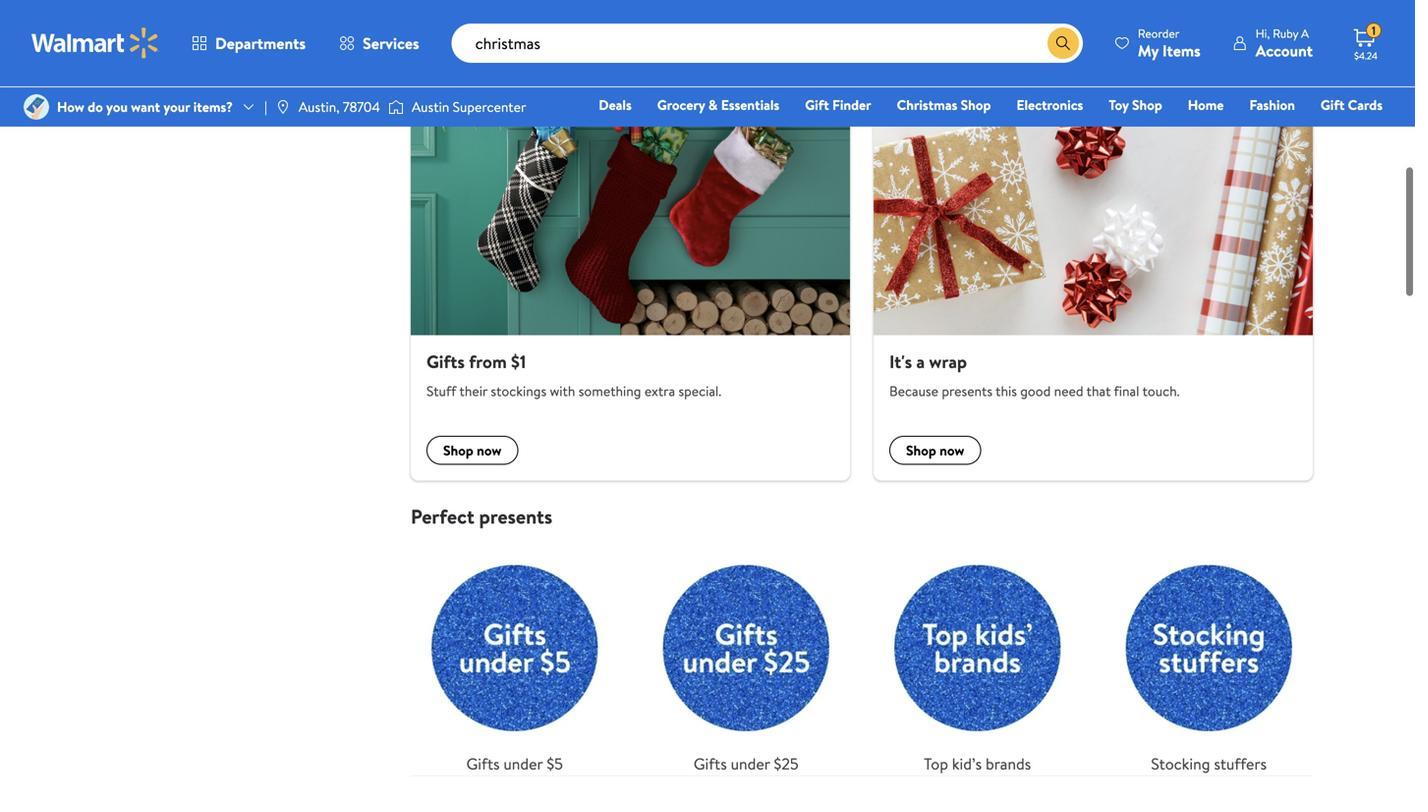 Task type: locate. For each thing, give the bounding box(es) containing it.
list containing gifts from $1
[[399, 89, 1325, 481]]

1 horizontal spatial gifts
[[466, 754, 500, 776]]

 image
[[24, 94, 49, 120]]

departments button
[[175, 20, 322, 67]]

&
[[708, 95, 718, 114]]

gifts from $1 list item
[[399, 89, 862, 481]]

shop now
[[443, 441, 501, 461], [906, 441, 964, 461]]

stocking stuffers
[[1151, 754, 1267, 776]]

1 vertical spatial list
[[399, 529, 1325, 776]]

now down their on the left of page
[[477, 441, 501, 461]]

it's
[[889, 350, 912, 375]]

services
[[363, 32, 419, 54]]

now down 'wrap'
[[940, 441, 964, 461]]

toy shop
[[1109, 95, 1162, 114]]

gift inside gift cards registry
[[1321, 95, 1345, 114]]

0 horizontal spatial presents
[[479, 503, 552, 531]]

registry
[[1156, 123, 1206, 142]]

0 vertical spatial list
[[399, 89, 1325, 481]]

presents down 'wrap'
[[942, 382, 992, 401]]

0 horizontal spatial now
[[477, 441, 501, 461]]

because
[[889, 382, 938, 401]]

 image right 78704
[[388, 97, 404, 117]]

wrap
[[929, 350, 967, 375]]

gift for cards
[[1321, 95, 1345, 114]]

shop right "toy"
[[1132, 95, 1162, 114]]

hi,
[[1256, 25, 1270, 42]]

electronics link
[[1008, 94, 1092, 115]]

list
[[399, 89, 1325, 481], [399, 529, 1325, 776]]

grocery & essentials
[[657, 95, 779, 114]]

my
[[1138, 40, 1159, 61]]

toy
[[1109, 95, 1129, 114]]

product group
[[715, 0, 838, 57], [1016, 0, 1139, 57], [1166, 0, 1289, 57]]

top
[[924, 754, 948, 776]]

cards
[[1348, 95, 1383, 114]]

Walmart Site-Wide search field
[[452, 24, 1083, 63]]

presents right 'perfect'
[[479, 503, 552, 531]]

under left $5
[[503, 754, 543, 776]]

shop now down their on the left of page
[[443, 441, 501, 461]]

shop now inside gifts from $1 list item
[[443, 441, 501, 461]]

gifts under $5 link
[[411, 545, 619, 776]]

1 now from the left
[[477, 441, 501, 461]]

2 horizontal spatial product group
[[1166, 0, 1289, 57]]

debit
[[1265, 123, 1298, 142]]

departments
[[215, 32, 306, 54]]

1 gift from the left
[[805, 95, 829, 114]]

one debit link
[[1223, 122, 1307, 143]]

1 shop now from the left
[[443, 441, 501, 461]]

items?
[[193, 97, 233, 116]]

shop
[[961, 95, 991, 114], [1132, 95, 1162, 114], [443, 441, 473, 461], [906, 441, 936, 461]]

gift left finder
[[805, 95, 829, 114]]

0 horizontal spatial  image
[[275, 99, 291, 115]]

1 horizontal spatial product group
[[1016, 0, 1139, 57]]

1 product group from the left
[[715, 0, 838, 57]]

 image for austin, 78704
[[275, 99, 291, 115]]

0 horizontal spatial gift
[[805, 95, 829, 114]]

shop inside the it's a wrap list item
[[906, 441, 936, 461]]

2 gift from the left
[[1321, 95, 1345, 114]]

shop down their on the left of page
[[443, 441, 473, 461]]

0 horizontal spatial product group
[[715, 0, 838, 57]]

$5
[[547, 754, 563, 776]]

 image
[[388, 97, 404, 117], [275, 99, 291, 115]]

1 horizontal spatial gift
[[1321, 95, 1345, 114]]

special.
[[678, 382, 721, 401]]

0 horizontal spatial under
[[503, 754, 543, 776]]

gifts from $1 stuff their stockings with something extra special.
[[426, 350, 721, 401]]

0 horizontal spatial gifts
[[426, 350, 465, 375]]

gifts inside gifts from $1 stuff their stockings with something extra special.
[[426, 350, 465, 375]]

78704
[[343, 97, 380, 116]]

1 horizontal spatial now
[[940, 441, 964, 461]]

now inside gifts from $1 list item
[[477, 441, 501, 461]]

want
[[131, 97, 160, 116]]

austin,
[[299, 97, 340, 116]]

kid's
[[952, 754, 982, 776]]

2 list from the top
[[399, 529, 1325, 776]]

presents
[[942, 382, 992, 401], [479, 503, 552, 531]]

shop now inside the it's a wrap list item
[[906, 441, 964, 461]]

gifts
[[426, 350, 465, 375], [466, 754, 500, 776], [694, 754, 727, 776]]

how
[[57, 97, 84, 116]]

reorder my items
[[1138, 25, 1201, 61]]

2 shop now from the left
[[906, 441, 964, 461]]

gifts under $25
[[694, 754, 799, 776]]

shop down because on the right of the page
[[906, 441, 936, 461]]

2 horizontal spatial gifts
[[694, 754, 727, 776]]

1 horizontal spatial under
[[731, 754, 770, 776]]

shop right the christmas at the top right of page
[[961, 95, 991, 114]]

gifts left $25
[[694, 754, 727, 776]]

0 vertical spatial presents
[[942, 382, 992, 401]]

your
[[163, 97, 190, 116]]

grocery
[[657, 95, 705, 114]]

1 list from the top
[[399, 89, 1325, 481]]

stuffers
[[1214, 754, 1267, 776]]

supercenter
[[453, 97, 526, 116]]

shipping
[[450, 29, 492, 46]]

from
[[469, 350, 507, 375]]

home
[[1188, 95, 1224, 114]]

1 horizontal spatial shop now
[[906, 441, 964, 461]]

fashion
[[1249, 95, 1295, 114]]

gift
[[805, 95, 829, 114], [1321, 95, 1345, 114]]

1 horizontal spatial presents
[[942, 382, 992, 401]]

final
[[1114, 382, 1139, 401]]

1 under from the left
[[503, 754, 543, 776]]

gift left cards
[[1321, 95, 1345, 114]]

under
[[503, 754, 543, 776], [731, 754, 770, 776]]

now inside the it's a wrap list item
[[940, 441, 964, 461]]

you
[[106, 97, 128, 116]]

shop now for from
[[443, 441, 501, 461]]

 image right '|'
[[275, 99, 291, 115]]

electronics
[[1016, 95, 1083, 114]]

gifts under $25 link
[[642, 545, 850, 776]]

christmas shop link
[[888, 94, 1000, 115]]

1 horizontal spatial  image
[[388, 97, 404, 117]]

shop now down because on the right of the page
[[906, 441, 964, 461]]

under left $25
[[731, 754, 770, 776]]

2 under from the left
[[731, 754, 770, 776]]

gifts left $5
[[466, 754, 500, 776]]

0 horizontal spatial shop now
[[443, 441, 501, 461]]

top kid's brands link
[[874, 545, 1081, 776]]

2 now from the left
[[940, 441, 964, 461]]

gifts up stuff
[[426, 350, 465, 375]]

now for wrap
[[940, 441, 964, 461]]

perfect
[[411, 503, 474, 531]]



Task type: describe. For each thing, give the bounding box(es) containing it.
1 vertical spatial presents
[[479, 503, 552, 531]]

this
[[996, 382, 1017, 401]]

grocery & essentials link
[[648, 94, 788, 115]]

walmart+
[[1324, 123, 1383, 142]]

presents inside it's a wrap because presents this good need that final touch.
[[942, 382, 992, 401]]

hi, ruby a account
[[1256, 25, 1313, 61]]

how do you want your items?
[[57, 97, 233, 116]]

gift cards registry
[[1156, 95, 1383, 142]]

a
[[916, 350, 925, 375]]

Search search field
[[452, 24, 1083, 63]]

registry link
[[1147, 122, 1215, 143]]

gifts for $5
[[466, 754, 500, 776]]

their
[[459, 382, 487, 401]]

stocking stuffers link
[[1105, 545, 1313, 776]]

gifts for $1
[[426, 350, 465, 375]]

ruby
[[1273, 25, 1298, 42]]

need
[[1054, 382, 1083, 401]]

deals
[[599, 95, 632, 114]]

good
[[1020, 382, 1051, 401]]

under for $25
[[731, 754, 770, 776]]

one
[[1232, 123, 1261, 142]]

walmart image
[[31, 28, 159, 59]]

gift finder
[[805, 95, 871, 114]]

extra
[[644, 382, 675, 401]]

gift finder link
[[796, 94, 880, 115]]

list containing gifts under $5
[[399, 529, 1325, 776]]

stocking
[[1151, 754, 1210, 776]]

2-day shipping
[[419, 29, 492, 46]]

touch.
[[1142, 382, 1180, 401]]

shop inside gifts from $1 list item
[[443, 441, 473, 461]]

gift for finder
[[805, 95, 829, 114]]

|
[[264, 97, 267, 116]]

christmas shop
[[897, 95, 991, 114]]

day
[[429, 29, 447, 46]]

 image for austin supercenter
[[388, 97, 404, 117]]

do
[[88, 97, 103, 116]]

a
[[1301, 25, 1309, 42]]

perfect presents
[[411, 503, 552, 531]]

austin
[[412, 97, 449, 116]]

stockings
[[491, 382, 546, 401]]

fashion link
[[1241, 94, 1304, 115]]

1
[[1372, 22, 1376, 39]]

3 product group from the left
[[1166, 0, 1289, 57]]

essentials
[[721, 95, 779, 114]]

walmart+ link
[[1315, 122, 1391, 143]]

$25
[[774, 754, 799, 776]]

search icon image
[[1055, 35, 1071, 51]]

deals link
[[590, 94, 640, 115]]

something
[[579, 382, 641, 401]]

account
[[1256, 40, 1313, 61]]

shop now for a
[[906, 441, 964, 461]]

2 product group from the left
[[1016, 0, 1139, 57]]

gifts under $5
[[466, 754, 563, 776]]

services button
[[322, 20, 436, 67]]

items
[[1162, 40, 1201, 61]]

with
[[550, 382, 575, 401]]

top kid's brands
[[924, 754, 1031, 776]]

austin, 78704
[[299, 97, 380, 116]]

brands
[[986, 754, 1031, 776]]

that
[[1086, 382, 1111, 401]]

it's a wrap list item
[[862, 89, 1325, 481]]

now for $1
[[477, 441, 501, 461]]

$1
[[511, 350, 526, 375]]

christmas
[[897, 95, 957, 114]]

gift cards link
[[1312, 94, 1391, 115]]

under for $5
[[503, 754, 543, 776]]

gifts for $25
[[694, 754, 727, 776]]

one debit
[[1232, 123, 1298, 142]]

stuff
[[426, 382, 456, 401]]

reorder
[[1138, 25, 1179, 42]]

it's a wrap because presents this good need that final touch.
[[889, 350, 1180, 401]]

$4.24
[[1354, 49, 1378, 62]]

finder
[[832, 95, 871, 114]]

toy shop link
[[1100, 94, 1171, 115]]

2-
[[419, 29, 429, 46]]

austin supercenter
[[412, 97, 526, 116]]

home link
[[1179, 94, 1233, 115]]



Task type: vqa. For each thing, say whether or not it's contained in the screenshot.
TOP
yes



